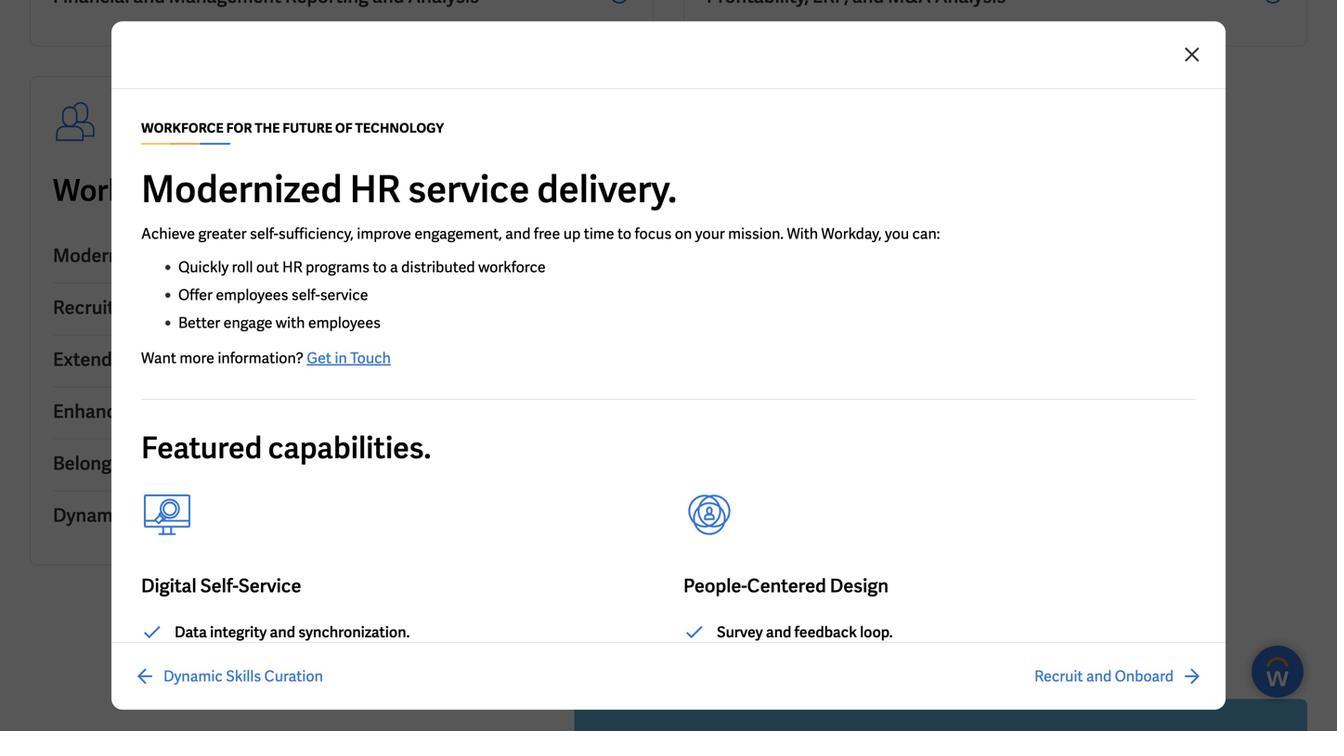 Task type: vqa. For each thing, say whether or not it's contained in the screenshot.
the data
yes



Task type: describe. For each thing, give the bounding box(es) containing it.
survey
[[717, 623, 763, 643]]

people-
[[684, 574, 747, 599]]

feedback
[[795, 623, 857, 643]]

0 horizontal spatial recruit and onboard button
[[53, 284, 631, 336]]

featured capabilities.
[[141, 429, 431, 468]]

technology
[[423, 171, 578, 210]]

experience
[[227, 400, 321, 424]]

quickly
[[178, 258, 229, 277]]

service for hr
[[186, 244, 249, 268]]

mission.
[[728, 224, 784, 244]]

programs
[[306, 258, 370, 277]]

workforce
[[141, 120, 224, 137]]

distributed
[[401, 258, 475, 277]]

better
[[178, 313, 220, 333]]

workforce inside button
[[137, 348, 225, 372]]

enhanced
[[53, 400, 137, 424]]

capabilities.
[[268, 429, 431, 468]]

employee
[[141, 400, 224, 424]]

delivery
[[253, 244, 322, 268]]

for
[[200, 171, 239, 210]]

time
[[584, 224, 614, 244]]

in
[[335, 349, 347, 368]]

dynamic skills curation button inside modernized hr service delivery. dialog
[[134, 666, 323, 688]]

self- inside quickly roll out hr programs to a distributed workforce offer employees self-service better engage with employees
[[292, 286, 320, 305]]

recruit and onboard for the leftmost recruit and onboard button
[[53, 296, 228, 320]]

improve
[[357, 224, 411, 244]]

a
[[390, 258, 398, 277]]

workforce for the future of technology
[[141, 120, 444, 137]]

belonging
[[53, 452, 138, 476]]

digital self-service
[[141, 574, 301, 599]]

diversity
[[177, 452, 252, 476]]

future
[[283, 120, 333, 137]]

self-
[[200, 574, 238, 599]]

workforce for the future of technology
[[53, 171, 578, 210]]

0 vertical spatial workforce
[[53, 171, 194, 210]]

more
[[180, 349, 214, 368]]

digital
[[141, 574, 197, 599]]

loop.
[[860, 623, 893, 643]]

0 horizontal spatial curation
[[180, 504, 254, 528]]

modernized for modernized hr service delivery.
[[141, 165, 342, 214]]

with
[[276, 313, 305, 333]]

touch
[[350, 349, 391, 368]]

you
[[885, 224, 909, 244]]

idc infobrief for tech image
[[575, 700, 1308, 732]]

and inside button
[[141, 452, 173, 476]]

0 vertical spatial dynamic skills curation
[[53, 504, 254, 528]]

modernized hr service delivery button
[[53, 232, 631, 284]]

belonging and diversity
[[53, 452, 252, 476]]

recruit for bottommost recruit and onboard button
[[1035, 667, 1083, 687]]

workday,
[[821, 224, 882, 244]]

for
[[226, 120, 252, 137]]

data
[[175, 623, 207, 643]]

get in touch link
[[307, 349, 391, 368]]

of
[[335, 120, 353, 137]]

want more information? get in touch
[[141, 349, 391, 368]]

0 horizontal spatial employees
[[216, 286, 288, 305]]

people-centered design
[[684, 574, 889, 599]]

belonging and diversity button
[[53, 440, 631, 492]]

recruit for the leftmost recruit and onboard button
[[53, 296, 115, 320]]

featured
[[141, 429, 262, 468]]

dynamic inside modernized hr service delivery. dialog
[[163, 667, 223, 687]]

hr inside quickly roll out hr programs to a distributed workforce offer employees self-service better engage with employees
[[282, 258, 302, 277]]

future
[[296, 171, 384, 210]]



Task type: locate. For each thing, give the bounding box(es) containing it.
engagement,
[[415, 224, 502, 244]]

modernized for modernized hr service delivery
[[53, 244, 154, 268]]

service up engagement,
[[408, 165, 530, 214]]

management
[[229, 348, 341, 372]]

dynamic down belonging
[[53, 504, 127, 528]]

the
[[255, 120, 280, 137]]

on
[[675, 224, 692, 244]]

curation
[[180, 504, 254, 528], [264, 667, 323, 687]]

your
[[695, 224, 725, 244]]

free
[[534, 224, 560, 244]]

0 horizontal spatial self-
[[250, 224, 278, 244]]

can:
[[912, 224, 940, 244]]

1 vertical spatial skills
[[226, 667, 261, 687]]

modernized hr service delivery.
[[141, 165, 677, 214]]

self- up with
[[292, 286, 320, 305]]

curation down 'diversity'
[[180, 504, 254, 528]]

design
[[830, 574, 889, 599]]

recruit and onboard
[[53, 296, 228, 320], [1035, 667, 1174, 687]]

service
[[186, 244, 249, 268], [238, 574, 301, 599]]

0 vertical spatial recruit
[[53, 296, 115, 320]]

the
[[244, 171, 290, 210]]

centered
[[747, 574, 826, 599]]

skills inside modernized hr service delivery. dialog
[[226, 667, 261, 687]]

0 vertical spatial curation
[[180, 504, 254, 528]]

2 horizontal spatial hr
[[350, 165, 401, 214]]

1 horizontal spatial recruit and onboard
[[1035, 667, 1174, 687]]

hr
[[350, 165, 401, 214], [157, 244, 183, 268], [282, 258, 302, 277]]

recruit
[[53, 296, 115, 320], [1035, 667, 1083, 687]]

get
[[307, 349, 332, 368]]

0 horizontal spatial service
[[320, 286, 368, 305]]

to left a
[[373, 258, 387, 277]]

1 horizontal spatial employees
[[308, 313, 381, 333]]

hr right out
[[282, 258, 302, 277]]

1 vertical spatial employees
[[308, 313, 381, 333]]

achieve
[[141, 224, 195, 244]]

1 horizontal spatial onboard
[[1115, 667, 1174, 687]]

0 horizontal spatial recruit and onboard
[[53, 296, 228, 320]]

with
[[787, 224, 818, 244]]

recruit inside modernized hr service delivery. dialog
[[1035, 667, 1083, 687]]

curation inside modernized hr service delivery. dialog
[[264, 667, 323, 687]]

1 horizontal spatial to
[[618, 224, 632, 244]]

data integrity and synchronization.
[[175, 623, 410, 643]]

1 vertical spatial dynamic skills curation button
[[134, 666, 323, 688]]

recruit and onboard inside modernized hr service delivery. dialog
[[1035, 667, 1174, 687]]

dynamic skills curation button down capabilities.
[[53, 492, 631, 543]]

1 vertical spatial recruit and onboard
[[1035, 667, 1174, 687]]

service inside quickly roll out hr programs to a distributed workforce offer employees self-service better engage with employees
[[320, 286, 368, 305]]

1 vertical spatial self-
[[292, 286, 320, 305]]

0 vertical spatial skills
[[131, 504, 176, 528]]

offer
[[178, 286, 213, 305]]

want
[[141, 349, 176, 368]]

0 vertical spatial self-
[[250, 224, 278, 244]]

0 vertical spatial dynamic
[[53, 504, 127, 528]]

extended workforce management
[[53, 348, 341, 372]]

skills
[[131, 504, 176, 528], [226, 667, 261, 687]]

modernized
[[141, 165, 342, 214], [53, 244, 154, 268]]

1 vertical spatial service
[[238, 574, 301, 599]]

engage
[[223, 313, 273, 333]]

onboard for bottommost recruit and onboard button
[[1115, 667, 1174, 687]]

quickly roll out hr programs to a distributed workforce offer employees self-service better engage with employees
[[178, 258, 546, 333]]

information?
[[218, 349, 304, 368]]

recruit and onboard button
[[53, 284, 631, 336], [1035, 666, 1204, 688]]

0 vertical spatial service
[[408, 165, 530, 214]]

enhanced employee experience button
[[53, 388, 631, 440]]

technology
[[355, 120, 444, 137]]

1 horizontal spatial curation
[[264, 667, 323, 687]]

0 horizontal spatial to
[[373, 258, 387, 277]]

service up data integrity and synchronization.
[[238, 574, 301, 599]]

sufficiency,
[[278, 224, 354, 244]]

to
[[618, 224, 632, 244], [373, 258, 387, 277]]

dynamic
[[53, 504, 127, 528], [163, 667, 223, 687]]

dynamic skills curation button
[[53, 492, 631, 543], [134, 666, 323, 688]]

0 vertical spatial modernized
[[141, 165, 342, 214]]

focus
[[635, 224, 672, 244]]

out
[[256, 258, 279, 277]]

greater
[[198, 224, 247, 244]]

service down 'programs'
[[320, 286, 368, 305]]

1 horizontal spatial skills
[[226, 667, 261, 687]]

0 vertical spatial dynamic skills curation button
[[53, 492, 631, 543]]

dynamic skills curation down belonging and diversity
[[53, 504, 254, 528]]

1 horizontal spatial hr
[[282, 258, 302, 277]]

hr up improve
[[350, 165, 401, 214]]

0 horizontal spatial dynamic
[[53, 504, 127, 528]]

recruit and onboard for bottommost recruit and onboard button
[[1035, 667, 1174, 687]]

extended workforce management button
[[53, 336, 631, 388]]

integrity
[[210, 623, 267, 643]]

to inside quickly roll out hr programs to a distributed workforce offer employees self-service better engage with employees
[[373, 258, 387, 277]]

dynamic skills curation inside modernized hr service delivery. dialog
[[163, 667, 323, 687]]

0 vertical spatial service
[[186, 244, 249, 268]]

1 horizontal spatial recruit
[[1035, 667, 1083, 687]]

dynamic skills curation
[[53, 504, 254, 528], [163, 667, 323, 687]]

1 vertical spatial curation
[[264, 667, 323, 687]]

service for self-
[[238, 574, 301, 599]]

1 vertical spatial onboard
[[1115, 667, 1174, 687]]

onboard for the leftmost recruit and onboard button
[[154, 296, 228, 320]]

onboard inside modernized hr service delivery. dialog
[[1115, 667, 1174, 687]]

achieve greater self-sufficiency, improve engagement, and free up time to focus on your mission. with workday, you can:
[[141, 224, 943, 244]]

service up offer
[[186, 244, 249, 268]]

self- up out
[[250, 224, 278, 244]]

of
[[390, 171, 417, 210]]

hr up offer
[[157, 244, 183, 268]]

synchronization.
[[298, 623, 410, 643]]

workforce
[[478, 258, 546, 277]]

enhanced employee experience
[[53, 400, 321, 424]]

extended
[[53, 348, 133, 372]]

curation down data integrity and synchronization.
[[264, 667, 323, 687]]

employees up in
[[308, 313, 381, 333]]

delivery.
[[537, 165, 677, 214]]

0 horizontal spatial recruit
[[53, 296, 115, 320]]

employees up engage
[[216, 286, 288, 305]]

0 horizontal spatial skills
[[131, 504, 176, 528]]

workforce
[[53, 171, 194, 210], [137, 348, 225, 372]]

roll
[[232, 258, 253, 277]]

hr for service
[[157, 244, 183, 268]]

modernized inside dialog
[[141, 165, 342, 214]]

hr for service
[[350, 165, 401, 214]]

dynamic skills curation down integrity
[[163, 667, 323, 687]]

1 vertical spatial to
[[373, 258, 387, 277]]

1 vertical spatial service
[[320, 286, 368, 305]]

employees
[[216, 286, 288, 305], [308, 313, 381, 333]]

1 horizontal spatial recruit and onboard button
[[1035, 666, 1204, 688]]

hr inside modernized hr service delivery button
[[157, 244, 183, 268]]

service
[[408, 165, 530, 214], [320, 286, 368, 305]]

1 vertical spatial dynamic skills curation
[[163, 667, 323, 687]]

skills down integrity
[[226, 667, 261, 687]]

1 horizontal spatial service
[[408, 165, 530, 214]]

0 vertical spatial onboard
[[154, 296, 228, 320]]

workforce down the better
[[137, 348, 225, 372]]

service inside modernized hr service delivery button
[[186, 244, 249, 268]]

modernized hr service delivery. dialog
[[0, 0, 1337, 732]]

modernized inside button
[[53, 244, 154, 268]]

and
[[505, 224, 531, 244], [118, 296, 150, 320], [141, 452, 173, 476], [270, 623, 295, 643], [766, 623, 792, 643], [1086, 667, 1112, 687]]

0 vertical spatial to
[[618, 224, 632, 244]]

1 horizontal spatial self-
[[292, 286, 320, 305]]

to right time
[[618, 224, 632, 244]]

survey and feedback loop.
[[717, 623, 893, 643]]

0 vertical spatial recruit and onboard button
[[53, 284, 631, 336]]

skills down belonging and diversity
[[131, 504, 176, 528]]

dynamic skills curation button down integrity
[[134, 666, 323, 688]]

modernized hr service delivery
[[53, 244, 322, 268]]

dynamic down data
[[163, 667, 223, 687]]

0 vertical spatial employees
[[216, 286, 288, 305]]

1 vertical spatial modernized
[[53, 244, 154, 268]]

1 vertical spatial dynamic
[[163, 667, 223, 687]]

0 vertical spatial recruit and onboard
[[53, 296, 228, 320]]

0 horizontal spatial hr
[[157, 244, 183, 268]]

0 horizontal spatial onboard
[[154, 296, 228, 320]]

service inside modernized hr service delivery. dialog
[[238, 574, 301, 599]]

up
[[563, 224, 581, 244]]

1 vertical spatial recruit
[[1035, 667, 1083, 687]]

1 vertical spatial recruit and onboard button
[[1035, 666, 1204, 688]]

1 horizontal spatial dynamic
[[163, 667, 223, 687]]

1 vertical spatial workforce
[[137, 348, 225, 372]]

workforce up achieve
[[53, 171, 194, 210]]



